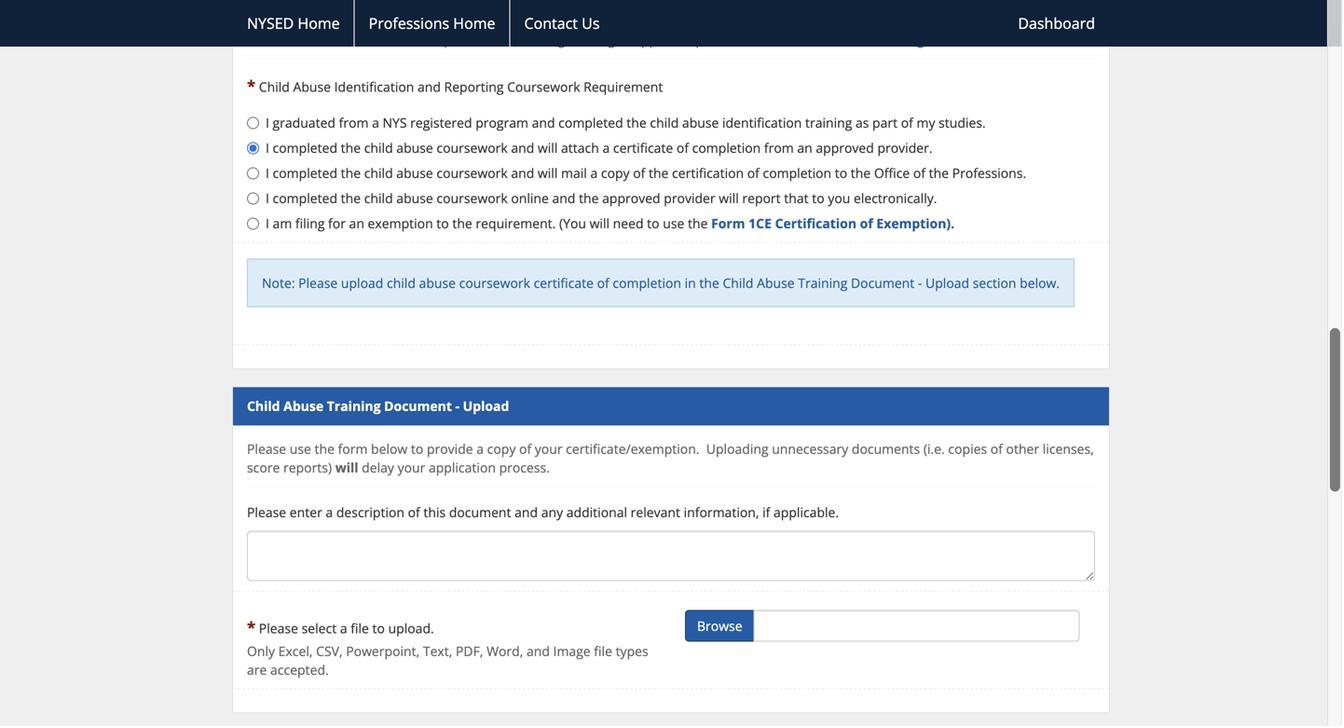 Task type: describe. For each thing, give the bounding box(es) containing it.
(i.e.
[[924, 440, 945, 458]]

dashboard
[[1018, 13, 1095, 33]]

your inside please use the form below to provide a copy of your certificate/exemption.  uploading unnecessary documents (i.e. copies of other licenses, score reports)
[[535, 440, 563, 458]]

child for i completed the child abuse coursework online and the approved provider will report that to you electronically.
[[364, 189, 393, 207]]

contact us link
[[509, 0, 614, 47]]

0 vertical spatial from
[[339, 114, 369, 132]]

process.
[[499, 459, 550, 476]]

copies
[[948, 440, 987, 458]]

requirement,
[[426, 31, 507, 49]]

abuse for the
[[396, 189, 433, 207]]

of up the "i completed the child abuse coursework online and the approved provider will report that to you electronically." at the top of page
[[633, 164, 645, 182]]

attach
[[561, 139, 599, 157]]

only
[[247, 642, 275, 660]]

completed for i completed the child abuse coursework and will attach a certificate of completion from an approved provider.
[[273, 139, 337, 157]]

listing
[[579, 31, 615, 49]]

child up score
[[247, 397, 280, 415]]

requirement
[[584, 78, 663, 96]]

below
[[371, 440, 408, 458]]

note: please upload child abuse coursework certificate of completion in the child abuse training document - upload section below.
[[262, 274, 1060, 292]]

upload.
[[388, 619, 434, 637]]

0 horizontal spatial upload
[[463, 397, 509, 415]]

child right related
[[993, 31, 1024, 49]]

a right enter
[[326, 503, 333, 521]]

graduated
[[273, 114, 336, 132]]

nysed
[[247, 13, 294, 33]]

0 vertical spatial certificate
[[613, 139, 673, 157]]

information
[[306, 31, 378, 49]]

only excel, csv, powerpoint, text, pdf, word, and image file types are accepted.
[[247, 642, 648, 679]]

please left enter
[[247, 503, 286, 521]]

Please enter a description of this document and any additional relevant information, if applicable. text field
[[247, 531, 1095, 581]]

enter
[[290, 503, 322, 521]]

i for i completed the child abuse coursework online and the approved provider will report that to you electronically.
[[266, 189, 269, 207]]

score
[[247, 459, 280, 476]]

browse
[[697, 617, 742, 635]]

any
[[541, 503, 563, 521]]

will left the attach
[[538, 139, 558, 157]]

if
[[763, 503, 770, 521]]

0 vertical spatial -
[[918, 274, 922, 292]]

child for note: please upload child abuse coursework certificate of completion in the child abuse training document - upload section below.
[[387, 274, 416, 292]]

please right note:
[[298, 274, 338, 292]]

1 vertical spatial from
[[764, 139, 794, 157]]

office
[[874, 164, 910, 182]]

a right the attach
[[603, 139, 610, 157]]

of up "report"
[[747, 164, 760, 182]]

on
[[382, 31, 398, 49]]

a inside please use the form below to provide a copy of your certificate/exemption.  uploading unnecessary documents (i.e. copies of other licenses, score reports)
[[477, 440, 484, 458]]

for
[[328, 215, 346, 232]]

i completed the child abuse coursework and will attach a certificate of completion from an approved provider.
[[266, 139, 933, 157]]

of down electronically.
[[860, 215, 873, 232]]

to right refer
[[793, 31, 806, 49]]

nys
[[383, 114, 407, 132]]

and inside "* child abuse identification and reporting coursework requirement"
[[418, 78, 441, 96]]

document
[[449, 503, 511, 521]]

please inside * please select a file to upload.
[[259, 619, 298, 637]]

types
[[616, 642, 648, 660]]

information,
[[684, 503, 759, 521]]

word,
[[487, 642, 523, 660]]

report
[[742, 189, 781, 207]]

reports)
[[283, 459, 332, 476]]

nysed home
[[247, 13, 340, 33]]

coursework for attach
[[437, 139, 508, 157]]

professions home
[[369, 13, 495, 33]]

csv,
[[316, 642, 343, 660]]

0 vertical spatial document
[[851, 274, 915, 292]]

select
[[302, 619, 337, 637]]

0 horizontal spatial document
[[384, 397, 452, 415]]

please enter a description of this document and any additional relevant information, if applicable.
[[247, 503, 839, 521]]

of up process.
[[519, 440, 531, 458]]

part
[[872, 114, 898, 132]]

professions.
[[952, 164, 1026, 182]]

completed for i completed the child abuse coursework online and the approved provider will report that to you electronically.
[[273, 189, 337, 207]]

1 vertical spatial this
[[424, 503, 446, 521]]

note:
[[262, 274, 295, 292]]

other
[[1006, 440, 1039, 458]]

coursework for mail
[[437, 164, 508, 182]]

identification
[[722, 114, 802, 132]]

training
[[805, 114, 852, 132]]

coursework for the
[[437, 189, 508, 207]]

0 vertical spatial this
[[401, 31, 423, 49]]

image
[[553, 642, 591, 660]]

1 horizontal spatial an
[[797, 139, 812, 157]]

.
[[1065, 31, 1068, 49]]

and left any
[[515, 503, 538, 521]]

of left other
[[991, 440, 1003, 458]]

excel,
[[278, 642, 313, 660]]

i for i graduated from a nys registered program and completed the child abuse identification training as part of my studies.
[[266, 114, 269, 132]]

uploading
[[706, 440, 769, 458]]

completed for i completed the child abuse coursework and will mail a copy of the certification of completion to the office of the professions.
[[273, 164, 337, 182]]

will left mail
[[538, 164, 558, 182]]

of right the 'description'
[[408, 503, 420, 521]]

as
[[856, 114, 869, 132]]

please inside please use the form below to provide a copy of your certificate/exemption.  uploading unnecessary documents (i.e. copies of other licenses, score reports)
[[247, 440, 286, 458]]

I completed the child abuse coursework online and the approved provider will report that to you electronically. radio
[[247, 193, 259, 205]]

provider
[[664, 189, 715, 207]]

1 vertical spatial approved
[[816, 139, 874, 157]]

and up 'online'
[[511, 164, 534, 182]]

0 vertical spatial approved
[[634, 31, 692, 49]]

form 1ce certification of exemption). link
[[711, 215, 955, 232]]

to inside * please select a file to upload.
[[372, 619, 385, 637]]

professions home link
[[354, 0, 509, 47]]

i completed the child abuse coursework online and the approved provider will report that to you electronically.
[[266, 189, 937, 207]]

including
[[510, 31, 565, 49]]

studies.
[[939, 114, 986, 132]]

form
[[711, 215, 745, 232]]

my
[[917, 114, 935, 132]]

related
[[928, 31, 974, 49]]

will delay your application process.
[[335, 459, 553, 476]]

certification
[[672, 164, 744, 182]]

child right in on the right
[[723, 274, 754, 292]]

use inside please use the form below to provide a copy of your certificate/exemption.  uploading unnecessary documents (i.e. copies of other licenses, score reports)
[[290, 440, 311, 458]]

and down program
[[511, 139, 534, 157]]

nysed home link
[[233, 0, 354, 47]]

form
[[338, 440, 368, 458]]

i graduated from a nys registered program and completed the child abuse identification training as part of my studies.
[[266, 114, 986, 132]]

and up (you
[[552, 189, 575, 207]]

of up certification
[[677, 139, 689, 157]]



Task type: vqa. For each thing, say whether or not it's contained in the screenshot.
first name text box
no



Task type: locate. For each thing, give the bounding box(es) containing it.
0 horizontal spatial copy
[[487, 440, 516, 458]]

text,
[[423, 642, 452, 660]]

completed
[[558, 114, 623, 132], [273, 139, 337, 157], [273, 164, 337, 182], [273, 189, 337, 207]]

applicable.
[[774, 503, 839, 521]]

completion up certification
[[692, 139, 761, 157]]

1 horizontal spatial use
[[663, 215, 684, 232]]

file
[[351, 619, 369, 637], [594, 642, 612, 660]]

unnecessary
[[772, 440, 848, 458]]

0 vertical spatial copy
[[601, 164, 630, 182]]

0 horizontal spatial this
[[401, 31, 423, 49]]

am
[[273, 215, 292, 232]]

the inside please use the form below to provide a copy of your certificate/exemption.  uploading unnecessary documents (i.e. copies of other licenses, score reports)
[[315, 440, 335, 458]]

and
[[418, 78, 441, 96], [532, 114, 555, 132], [511, 139, 534, 157], [511, 164, 534, 182], [552, 189, 575, 207], [515, 503, 538, 521], [527, 642, 550, 660]]

I completed the child abuse coursework and will attach a certificate of completion from an approved provider. radio
[[247, 142, 259, 154]]

abuse for completion
[[419, 274, 456, 292]]

i right i completed the child abuse coursework online and the approved provider will report that to you electronically. radio
[[266, 189, 269, 207]]

certificate down (you
[[534, 274, 594, 292]]

exemption).
[[876, 215, 955, 232]]

to inside please use the form below to provide a copy of your certificate/exemption.  uploading unnecessary documents (i.e. copies of other licenses, score reports)
[[411, 440, 423, 458]]

training
[[875, 31, 924, 49], [798, 274, 848, 292], [327, 397, 381, 415]]

0 horizontal spatial your
[[398, 459, 425, 476]]

1 horizontal spatial from
[[764, 139, 794, 157]]

refer
[[760, 31, 790, 49]]

coursework for completion
[[459, 274, 530, 292]]

i right i completed the child abuse coursework and will attach a certificate of completion from an approved provider. option
[[266, 139, 269, 157]]

i right i graduated from a nys registered program and completed the child abuse identification training as part of my studies. radio
[[266, 114, 269, 132]]

i am filing for an exemption to the requirement.  (you will need to use the form 1ce certification of exemption).
[[266, 215, 955, 232]]

4 i from the top
[[266, 189, 269, 207]]

file inside only excel, csv, powerpoint, text, pdf, word, and image file types are accepted.
[[594, 642, 612, 660]]

will down the "i completed the child abuse coursework online and the approved provider will report that to you electronically." at the top of page
[[590, 215, 610, 232]]

0 vertical spatial training
[[875, 31, 924, 49]]

delay
[[362, 459, 394, 476]]

2 horizontal spatial completion
[[763, 164, 831, 182]]

you
[[828, 189, 850, 207]]

exemption
[[368, 215, 433, 232]]

approved up requirement
[[634, 31, 692, 49]]

0 vertical spatial an
[[797, 139, 812, 157]]

licenses,
[[1043, 440, 1094, 458]]

1 horizontal spatial -
[[918, 274, 922, 292]]

file left the types
[[594, 642, 612, 660]]

document down the exemption).
[[851, 274, 915, 292]]

this right on
[[401, 31, 423, 49]]

mandated training related to child abuse link
[[809, 31, 1065, 49]]

provide
[[427, 440, 473, 458]]

mail
[[561, 164, 587, 182]]

your
[[535, 440, 563, 458], [398, 459, 425, 476]]

certification
[[775, 215, 857, 232]]

1 horizontal spatial this
[[424, 503, 446, 521]]

that
[[784, 189, 809, 207]]

to up powerpoint,
[[372, 619, 385, 637]]

document
[[851, 274, 915, 292], [384, 397, 452, 415]]

file inside * please select a file to upload.
[[351, 619, 369, 637]]

from left nys
[[339, 114, 369, 132]]

- up provide
[[455, 397, 460, 415]]

2 home from the left
[[453, 13, 495, 33]]

upload
[[926, 274, 969, 292], [463, 397, 509, 415]]

1 vertical spatial copy
[[487, 440, 516, 458]]

child for i completed the child abuse coursework and will mail a copy of the certification of completion to the office of the professions.
[[364, 164, 393, 182]]

coursework
[[437, 139, 508, 157], [437, 164, 508, 182], [437, 189, 508, 207], [459, 274, 530, 292]]

abuse for mail
[[396, 164, 433, 182]]

*
[[247, 75, 256, 97], [247, 617, 256, 638]]

0 vertical spatial *
[[247, 75, 256, 97]]

2 vertical spatial training
[[327, 397, 381, 415]]

1 vertical spatial *
[[247, 617, 256, 638]]

professions
[[369, 13, 449, 33]]

0 horizontal spatial certificate
[[534, 274, 594, 292]]

1 * from the top
[[247, 75, 256, 97]]

mandated
[[809, 31, 871, 49]]

relevant
[[631, 503, 680, 521]]

I completed the child abuse coursework and will mail a copy of the certification of completion to the Office of the Professions. radio
[[247, 167, 259, 180]]

0 vertical spatial file
[[351, 619, 369, 637]]

a up application
[[477, 440, 484, 458]]

1 horizontal spatial completion
[[692, 139, 761, 157]]

a left listing
[[568, 31, 576, 49]]

in
[[685, 274, 696, 292]]

approved down the training
[[816, 139, 874, 157]]

for more information on this requirement, including a listing of approved providers, refer to mandated training related to child abuse .
[[247, 31, 1068, 49]]

2 horizontal spatial training
[[875, 31, 924, 49]]

to left you
[[812, 189, 825, 207]]

* for * child abuse identification and reporting coursework requirement
[[247, 75, 256, 97]]

an down the training
[[797, 139, 812, 157]]

documents
[[852, 440, 920, 458]]

an
[[797, 139, 812, 157], [349, 215, 364, 232]]

3 i from the top
[[266, 164, 269, 182]]

child for i completed the child abuse coursework and will attach a certificate of completion from an approved provider.
[[364, 139, 393, 157]]

completion left in on the right
[[613, 274, 681, 292]]

use up reports)
[[290, 440, 311, 458]]

i for i completed the child abuse coursework and will mail a copy of the certification of completion to the office of the professions.
[[266, 164, 269, 182]]

filing
[[295, 215, 325, 232]]

additional
[[566, 503, 627, 521]]

1 home from the left
[[298, 13, 340, 33]]

1 horizontal spatial upload
[[926, 274, 969, 292]]

this
[[401, 31, 423, 49], [424, 503, 446, 521]]

approved up need
[[602, 189, 660, 207]]

1 horizontal spatial document
[[851, 274, 915, 292]]

2 vertical spatial approved
[[602, 189, 660, 207]]

abuse inside "* child abuse identification and reporting coursework requirement"
[[293, 78, 331, 96]]

copy up process.
[[487, 440, 516, 458]]

i
[[266, 114, 269, 132], [266, 139, 269, 157], [266, 164, 269, 182], [266, 189, 269, 207], [266, 215, 269, 232]]

section
[[973, 274, 1016, 292]]

contact
[[524, 13, 578, 33]]

below.
[[1020, 274, 1060, 292]]

i completed the child abuse coursework and will mail a copy of the certification of completion to the office of the professions.
[[266, 164, 1026, 182]]

use down provider
[[663, 215, 684, 232]]

your up process.
[[535, 440, 563, 458]]

1 vertical spatial an
[[349, 215, 364, 232]]

a right mail
[[590, 164, 598, 182]]

description
[[336, 503, 405, 521]]

us
[[582, 13, 600, 33]]

copy up the "i completed the child abuse coursework online and the approved provider will report that to you electronically." at the top of page
[[601, 164, 630, 182]]

please up score
[[247, 440, 286, 458]]

of right listing
[[618, 31, 631, 49]]

(you
[[559, 215, 586, 232]]

more
[[270, 31, 303, 49]]

0 vertical spatial completion
[[692, 139, 761, 157]]

1 vertical spatial completion
[[763, 164, 831, 182]]

online
[[511, 189, 549, 207]]

home right nysed
[[298, 13, 340, 33]]

reporting
[[444, 78, 504, 96]]

1 horizontal spatial certificate
[[613, 139, 673, 157]]

0 vertical spatial use
[[663, 215, 684, 232]]

1 vertical spatial use
[[290, 440, 311, 458]]

home for professions home
[[453, 13, 495, 33]]

of
[[618, 31, 631, 49], [901, 114, 913, 132], [677, 139, 689, 157], [633, 164, 645, 182], [747, 164, 760, 182], [913, 164, 926, 182], [860, 215, 873, 232], [597, 274, 609, 292], [519, 440, 531, 458], [991, 440, 1003, 458], [408, 503, 420, 521]]

to
[[793, 31, 806, 49], [977, 31, 989, 49], [835, 164, 847, 182], [812, 189, 825, 207], [436, 215, 449, 232], [647, 215, 660, 232], [411, 440, 423, 458], [372, 619, 385, 637]]

5 i from the top
[[266, 215, 269, 232]]

to right 'below'
[[411, 440, 423, 458]]

i right i completed the child abuse coursework and will mail a copy of the certification of completion to the office of the professions. option
[[266, 164, 269, 182]]

1 horizontal spatial home
[[453, 13, 495, 33]]

to right related
[[977, 31, 989, 49]]

2 vertical spatial completion
[[613, 274, 681, 292]]

providers,
[[696, 31, 757, 49]]

and down coursework
[[532, 114, 555, 132]]

1 horizontal spatial file
[[594, 642, 612, 660]]

1 horizontal spatial training
[[798, 274, 848, 292]]

0 horizontal spatial home
[[298, 13, 340, 33]]

copy
[[601, 164, 630, 182], [487, 440, 516, 458]]

upload left section
[[926, 274, 969, 292]]

* up only
[[247, 617, 256, 638]]

* please select a file to upload.
[[247, 617, 434, 638]]

0 vertical spatial your
[[535, 440, 563, 458]]

1 vertical spatial training
[[798, 274, 848, 292]]

registered
[[410, 114, 472, 132]]

0 horizontal spatial completion
[[613, 274, 681, 292]]

0 horizontal spatial an
[[349, 215, 364, 232]]

the
[[627, 114, 647, 132], [341, 139, 361, 157], [341, 164, 361, 182], [649, 164, 669, 182], [851, 164, 871, 182], [929, 164, 949, 182], [341, 189, 361, 207], [579, 189, 599, 207], [452, 215, 472, 232], [688, 215, 708, 232], [699, 274, 719, 292], [315, 440, 335, 458]]

0 horizontal spatial use
[[290, 440, 311, 458]]

* for * please select a file to upload.
[[247, 617, 256, 638]]

contact us
[[524, 13, 600, 33]]

certificate up i completed the child abuse coursework and will mail a copy of the certification of completion to the office of the professions.
[[613, 139, 673, 157]]

1 i from the top
[[266, 114, 269, 132]]

0 horizontal spatial -
[[455, 397, 460, 415]]

0 horizontal spatial from
[[339, 114, 369, 132]]

a inside * please select a file to upload.
[[340, 619, 347, 637]]

coursework
[[507, 78, 580, 96]]

1 vertical spatial -
[[455, 397, 460, 415]]

please up 'excel,' at the left of page
[[259, 619, 298, 637]]

your down 'below'
[[398, 459, 425, 476]]

and up registered
[[418, 78, 441, 96]]

1 horizontal spatial copy
[[601, 164, 630, 182]]

home for nysed home
[[298, 13, 340, 33]]

training left related
[[875, 31, 924, 49]]

from down identification
[[764, 139, 794, 157]]

- down the exemption).
[[918, 274, 922, 292]]

of down "i am filing for an exemption to the requirement.  (you will need to use the form 1ce certification of exemption)." in the top of the page
[[597, 274, 609, 292]]

will down form
[[335, 459, 358, 476]]

of left my
[[901, 114, 913, 132]]

to right exemption
[[436, 215, 449, 232]]

1 vertical spatial upload
[[463, 397, 509, 415]]

to right need
[[647, 215, 660, 232]]

2 * from the top
[[247, 617, 256, 638]]

training up form
[[327, 397, 381, 415]]

file up powerpoint,
[[351, 619, 369, 637]]

document up 'below'
[[384, 397, 452, 415]]

upload up provide
[[463, 397, 509, 415]]

child up i graduated from a nys registered program and completed the child abuse identification training as part of my studies. radio
[[259, 78, 290, 96]]

i left am
[[266, 215, 269, 232]]

1 vertical spatial file
[[594, 642, 612, 660]]

2 i from the top
[[266, 139, 269, 157]]

0 vertical spatial upload
[[926, 274, 969, 292]]

electronically.
[[854, 189, 937, 207]]

abuse for attach
[[396, 139, 433, 157]]

this left document at the left of page
[[424, 503, 446, 521]]

None radio
[[247, 218, 259, 230]]

1 vertical spatial your
[[398, 459, 425, 476]]

accepted.
[[270, 661, 329, 679]]

certificate
[[613, 139, 673, 157], [534, 274, 594, 292]]

child abuse training document - upload
[[247, 397, 509, 415]]

program
[[476, 114, 528, 132]]

a right select
[[340, 619, 347, 637]]

0 horizontal spatial training
[[327, 397, 381, 415]]

will
[[538, 139, 558, 157], [538, 164, 558, 182], [719, 189, 739, 207], [590, 215, 610, 232], [335, 459, 358, 476]]

1 vertical spatial certificate
[[534, 274, 594, 292]]

upload
[[341, 274, 383, 292]]

training down 'certification'
[[798, 274, 848, 292]]

and right word,
[[527, 642, 550, 660]]

a
[[568, 31, 576, 49], [372, 114, 379, 132], [603, 139, 610, 157], [590, 164, 598, 182], [477, 440, 484, 458], [326, 503, 333, 521], [340, 619, 347, 637]]

for
[[247, 31, 267, 49]]

will up form
[[719, 189, 739, 207]]

home inside 'link'
[[453, 13, 495, 33]]

1 vertical spatial document
[[384, 397, 452, 415]]

1 horizontal spatial your
[[535, 440, 563, 458]]

0 horizontal spatial file
[[351, 619, 369, 637]]

identification
[[334, 78, 414, 96]]

are
[[247, 661, 267, 679]]

home up 'reporting'
[[453, 13, 495, 33]]

pdf,
[[456, 642, 483, 660]]

an right 'for'
[[349, 215, 364, 232]]

and inside only excel, csv, powerpoint, text, pdf, word, and image file types are accepted.
[[527, 642, 550, 660]]

copy inside please use the form below to provide a copy of your certificate/exemption.  uploading unnecessary documents (i.e. copies of other licenses, score reports)
[[487, 440, 516, 458]]

completion up that
[[763, 164, 831, 182]]

abuse
[[682, 114, 719, 132], [396, 139, 433, 157], [396, 164, 433, 182], [396, 189, 433, 207], [419, 274, 456, 292]]

i for i completed the child abuse coursework and will attach a certificate of completion from an approved provider.
[[266, 139, 269, 157]]

I graduated from a NYS registered program and completed the child abuse identification training as part of my studies. radio
[[247, 117, 259, 129]]

* up i graduated from a nys registered program and completed the child abuse identification training as part of my studies. radio
[[247, 75, 256, 97]]

of right the office
[[913, 164, 926, 182]]

to up you
[[835, 164, 847, 182]]

application
[[429, 459, 496, 476]]

a left nys
[[372, 114, 379, 132]]

child inside "* child abuse identification and reporting coursework requirement"
[[259, 78, 290, 96]]



